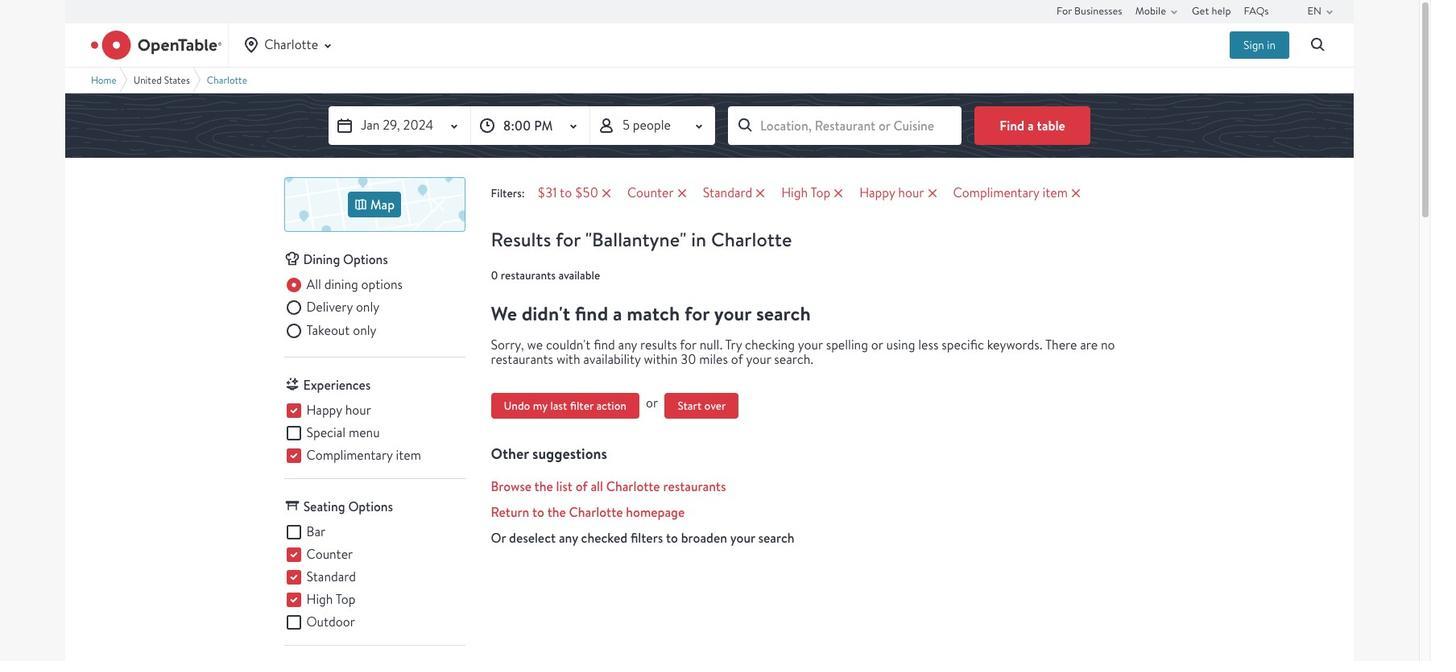 Task type: describe. For each thing, give the bounding box(es) containing it.
broaden
[[681, 529, 727, 547]]

. try checking your spelling or using less specific keywords. there are no restaurants with availability within 30 miles of your search.
[[491, 336, 1115, 368]]

hour inside button
[[898, 184, 924, 201]]

delivery only
[[306, 299, 380, 316]]

1 vertical spatial to
[[532, 504, 544, 521]]

filter
[[570, 399, 594, 413]]

people
[[633, 117, 671, 134]]

map button
[[284, 177, 465, 232]]

0 vertical spatial find
[[575, 300, 608, 327]]

sign in
[[1244, 38, 1276, 52]]

in inside button
[[1267, 38, 1276, 52]]

map
[[370, 196, 395, 213]]

Takeout only radio
[[284, 321, 377, 341]]

dining options group
[[284, 275, 465, 344]]

standard inside seating options group
[[306, 569, 356, 586]]

opentable logo image
[[91, 31, 222, 60]]

0 vertical spatial search
[[756, 300, 811, 327]]

your up try
[[714, 300, 752, 327]]

restaurants inside the . try checking your spelling or using less specific keywords. there are no restaurants with availability within 30 miles of your search.
[[491, 351, 553, 368]]

using
[[886, 336, 915, 353]]

0 horizontal spatial a
[[613, 300, 622, 327]]

2024
[[403, 117, 434, 134]]

sorry,
[[491, 336, 524, 353]]

available
[[559, 268, 600, 282]]

options for seating options
[[348, 498, 393, 516]]

action
[[596, 399, 627, 413]]

we
[[491, 300, 517, 327]]

results
[[491, 226, 551, 253]]

sign in button
[[1230, 31, 1290, 59]]

counter button
[[621, 184, 696, 203]]

checking
[[745, 336, 795, 353]]

of inside the . try checking your spelling or using less specific keywords. there are no restaurants with availability within 30 miles of your search.
[[731, 351, 743, 368]]

other suggestions
[[491, 444, 607, 464]]

29,
[[383, 117, 400, 134]]

5 people
[[623, 117, 671, 134]]

jan 29, 2024
[[361, 117, 434, 134]]

complimentary item inside button
[[953, 184, 1068, 201]]

happy hour inside happy hour button
[[860, 184, 924, 201]]

start over
[[678, 399, 726, 413]]

united states
[[134, 74, 190, 86]]

counter inside seating options group
[[306, 546, 353, 563]]

0 vertical spatial the
[[535, 478, 553, 496]]

any inside browse the list of all charlotte restaurants return to the charlotte homepage or deselect any checked filters to broaden your search
[[559, 529, 578, 547]]

less
[[918, 336, 939, 353]]

experiences group
[[284, 401, 465, 466]]

0 horizontal spatial in
[[691, 226, 707, 253]]

item inside button
[[1043, 184, 1068, 201]]

0
[[491, 268, 498, 282]]

miles
[[699, 351, 728, 368]]

for businesses
[[1057, 4, 1123, 17]]

seating options
[[303, 498, 393, 516]]

table
[[1037, 117, 1065, 134]]

help
[[1212, 4, 1231, 17]]

seating
[[303, 498, 345, 516]]

your inside browse the list of all charlotte restaurants return to the charlotte homepage or deselect any checked filters to broaden your search
[[730, 529, 755, 547]]

sorry, we couldn't find any results for null
[[491, 336, 720, 353]]

0 horizontal spatial or
[[646, 395, 658, 412]]

find a table button
[[975, 106, 1091, 145]]

1 vertical spatial find
[[594, 336, 615, 353]]

8:00 pm
[[503, 117, 553, 134]]

states
[[164, 74, 190, 86]]

jan 29, 2024 button
[[329, 106, 470, 145]]

faqs button
[[1244, 0, 1269, 23]]

$50
[[575, 184, 598, 201]]

couldn't
[[546, 336, 591, 353]]

results for "ballantyne" in charlotte
[[491, 226, 792, 253]]

complimentary item inside experiences group
[[306, 447, 421, 464]]

or
[[491, 529, 506, 547]]

takeout
[[306, 322, 350, 339]]

list
[[556, 478, 573, 496]]

sign
[[1244, 38, 1265, 52]]

"ballantyne"
[[585, 226, 687, 253]]

top inside button
[[811, 184, 831, 201]]

top inside seating options group
[[336, 591, 356, 608]]

return
[[491, 504, 530, 521]]

mobile
[[1135, 4, 1166, 17]]

search.
[[774, 351, 814, 368]]

to inside $31 to $50 button
[[560, 184, 572, 201]]

we didn't find a match for your search
[[491, 300, 811, 327]]

are
[[1080, 336, 1098, 353]]

en
[[1308, 4, 1322, 17]]

all
[[591, 478, 603, 496]]

for
[[1057, 4, 1072, 17]]

businesses
[[1075, 4, 1123, 17]]

charlotte button
[[242, 23, 338, 67]]

All dining options radio
[[284, 275, 403, 295]]

$31 to $50
[[538, 184, 598, 201]]

0 vertical spatial restaurants
[[501, 268, 556, 282]]

options
[[361, 276, 403, 293]]

special menu
[[306, 425, 380, 442]]

there
[[1045, 336, 1077, 353]]

deselect
[[509, 529, 556, 547]]

Please input a Location, Restaurant or Cuisine field
[[728, 106, 962, 145]]

experiences
[[303, 376, 371, 394]]

options for dining options
[[343, 251, 388, 268]]

delivery
[[306, 299, 353, 316]]

dining
[[324, 276, 358, 293]]

search icon image
[[1309, 35, 1328, 55]]

find a table
[[1000, 117, 1065, 134]]

30
[[681, 351, 696, 368]]

checked
[[581, 529, 628, 547]]

2 vertical spatial for
[[680, 336, 697, 353]]



Task type: locate. For each thing, give the bounding box(es) containing it.
complimentary
[[953, 184, 1040, 201], [306, 447, 393, 464]]

hour
[[898, 184, 924, 201], [345, 402, 371, 419]]

high top right standard button
[[781, 184, 831, 201]]

happy inside button
[[860, 184, 895, 201]]

restaurants left with
[[491, 351, 553, 368]]

0 horizontal spatial counter
[[306, 546, 353, 563]]

counter down bar on the left of page
[[306, 546, 353, 563]]

1 horizontal spatial top
[[811, 184, 831, 201]]

for up null
[[685, 300, 710, 327]]

in right sign
[[1267, 38, 1276, 52]]

high top up outdoor
[[306, 591, 356, 608]]

menu
[[349, 425, 380, 442]]

high inside button
[[781, 184, 808, 201]]

standard up outdoor
[[306, 569, 356, 586]]

item inside experiences group
[[396, 447, 421, 464]]

all dining options
[[306, 276, 403, 293]]

1 horizontal spatial happy hour
[[860, 184, 924, 201]]

search
[[756, 300, 811, 327], [758, 529, 795, 547]]

home
[[91, 74, 117, 86]]

2 horizontal spatial to
[[666, 529, 678, 547]]

2 vertical spatial restaurants
[[663, 478, 726, 496]]

suggestions
[[532, 444, 607, 464]]

1 vertical spatial for
[[685, 300, 710, 327]]

charlotte link
[[207, 74, 247, 86]]

a right find on the right top of page
[[1028, 117, 1034, 134]]

null
[[700, 336, 720, 353]]

1 vertical spatial in
[[691, 226, 707, 253]]

search down return to the charlotte homepage "link" in the bottom of the page
[[758, 529, 795, 547]]

or inside the . try checking your spelling or using less specific keywords. there are no restaurants with availability within 30 miles of your search.
[[871, 336, 883, 353]]

a up sorry, we couldn't find any results for null
[[613, 300, 622, 327]]

1 vertical spatial options
[[348, 498, 393, 516]]

complimentary item down menu
[[306, 447, 421, 464]]

0 horizontal spatial standard
[[306, 569, 356, 586]]

1 horizontal spatial counter
[[627, 184, 674, 201]]

standard right counter button
[[703, 184, 752, 201]]

5
[[623, 117, 630, 134]]

1 vertical spatial search
[[758, 529, 795, 547]]

0 vertical spatial in
[[1267, 38, 1276, 52]]

to up the deselect
[[532, 504, 544, 521]]

1 horizontal spatial a
[[1028, 117, 1034, 134]]

with
[[557, 351, 580, 368]]

didn't
[[522, 300, 570, 327]]

0 vertical spatial standard
[[703, 184, 752, 201]]

find right couldn't
[[594, 336, 615, 353]]

1 vertical spatial or
[[646, 395, 658, 412]]

restaurants up homepage
[[663, 478, 726, 496]]

top down please input a location, restaurant or cuisine field
[[811, 184, 831, 201]]

1 vertical spatial any
[[559, 529, 578, 547]]

a inside button
[[1028, 117, 1034, 134]]

1 vertical spatial the
[[547, 504, 566, 521]]

1 horizontal spatial or
[[871, 336, 883, 353]]

$31 to $50 button
[[531, 184, 621, 203]]

homepage
[[626, 504, 685, 521]]

0 horizontal spatial hour
[[345, 402, 371, 419]]

search up the checking
[[756, 300, 811, 327]]

2 vertical spatial to
[[666, 529, 678, 547]]

for left null
[[680, 336, 697, 353]]

your right try
[[746, 351, 771, 368]]

results
[[640, 336, 677, 353]]

find
[[1000, 117, 1025, 134]]

complimentary item
[[953, 184, 1068, 201], [306, 447, 421, 464]]

specific
[[942, 336, 984, 353]]

browse the list of all charlotte restaurants link
[[491, 477, 1135, 496]]

restaurants right 0
[[501, 268, 556, 282]]

happy up special
[[306, 402, 342, 419]]

any
[[618, 336, 637, 353], [559, 529, 578, 547]]

pm
[[534, 117, 553, 134]]

or
[[871, 336, 883, 353], [646, 395, 658, 412]]

1 horizontal spatial complimentary
[[953, 184, 1040, 201]]

start
[[678, 399, 702, 413]]

0 horizontal spatial to
[[532, 504, 544, 521]]

high right standard button
[[781, 184, 808, 201]]

0 vertical spatial or
[[871, 336, 883, 353]]

only inside option
[[353, 322, 377, 339]]

last
[[550, 399, 567, 413]]

keywords.
[[987, 336, 1043, 353]]

charlotte
[[264, 36, 318, 53], [207, 74, 247, 86], [711, 226, 792, 253], [606, 478, 660, 496], [569, 504, 623, 521]]

counter
[[627, 184, 674, 201], [306, 546, 353, 563]]

for businesses button
[[1057, 0, 1123, 23]]

1 horizontal spatial high
[[781, 184, 808, 201]]

high inside seating options group
[[306, 591, 333, 608]]

happy hour up "special menu"
[[306, 402, 371, 419]]

high up outdoor
[[306, 591, 333, 608]]

standard inside standard button
[[703, 184, 752, 201]]

faqs
[[1244, 4, 1269, 17]]

try
[[725, 336, 742, 353]]

find up sorry, we couldn't find any results for null
[[575, 300, 608, 327]]

happy hour button
[[853, 184, 947, 203]]

1 vertical spatial counter
[[306, 546, 353, 563]]

1 vertical spatial only
[[353, 322, 377, 339]]

1 vertical spatial complimentary
[[306, 447, 393, 464]]

0 horizontal spatial complimentary
[[306, 447, 393, 464]]

options
[[343, 251, 388, 268], [348, 498, 393, 516]]

only for takeout only
[[353, 322, 377, 339]]

0 vertical spatial of
[[731, 351, 743, 368]]

special
[[306, 425, 346, 442]]

the down the list
[[547, 504, 566, 521]]

united
[[134, 74, 162, 86]]

0 horizontal spatial high
[[306, 591, 333, 608]]

your left 'spelling' at bottom
[[798, 336, 823, 353]]

we
[[527, 336, 543, 353]]

1 horizontal spatial happy
[[860, 184, 895, 201]]

to
[[560, 184, 572, 201], [532, 504, 544, 521], [666, 529, 678, 547]]

complimentary item down find on the right top of page
[[953, 184, 1068, 201]]

any left results
[[618, 336, 637, 353]]

no
[[1101, 336, 1115, 353]]

1 vertical spatial complimentary item
[[306, 447, 421, 464]]

only inside radio
[[356, 299, 380, 316]]

0 vertical spatial complimentary item
[[953, 184, 1068, 201]]

of
[[731, 351, 743, 368], [576, 478, 588, 496]]

your right broaden
[[730, 529, 755, 547]]

get help button
[[1192, 0, 1231, 23]]

0 vertical spatial complimentary
[[953, 184, 1040, 201]]

restaurants inside browse the list of all charlotte restaurants return to the charlotte homepage or deselect any checked filters to broaden your search
[[663, 478, 726, 496]]

1 vertical spatial happy
[[306, 402, 342, 419]]

other
[[491, 444, 529, 464]]

start over button
[[665, 393, 739, 419]]

of left all
[[576, 478, 588, 496]]

0 vertical spatial happy hour
[[860, 184, 924, 201]]

1 horizontal spatial item
[[1043, 184, 1068, 201]]

0 horizontal spatial happy hour
[[306, 402, 371, 419]]

Delivery only radio
[[284, 298, 380, 318]]

of inside browse the list of all charlotte restaurants return to the charlotte homepage or deselect any checked filters to broaden your search
[[576, 478, 588, 496]]

happy hour inside experiences group
[[306, 402, 371, 419]]

counter inside button
[[627, 184, 674, 201]]

8:00
[[503, 117, 531, 134]]

1 horizontal spatial high top
[[781, 184, 831, 201]]

undo my last filter action
[[504, 399, 627, 413]]

0 vertical spatial item
[[1043, 184, 1068, 201]]

browse the list of all charlotte restaurants return to the charlotte homepage or deselect any checked filters to broaden your search
[[491, 478, 795, 547]]

home link
[[91, 74, 117, 86]]

of right .
[[731, 351, 743, 368]]

jan
[[361, 117, 380, 134]]

1 vertical spatial high
[[306, 591, 333, 608]]

en button
[[1308, 0, 1340, 23]]

options right 'seating'
[[348, 498, 393, 516]]

1 horizontal spatial of
[[731, 351, 743, 368]]

find
[[575, 300, 608, 327], [594, 336, 615, 353]]

1 vertical spatial high top
[[306, 591, 356, 608]]

any left checked in the left of the page
[[559, 529, 578, 547]]

for up available
[[556, 226, 581, 253]]

0 vertical spatial high top
[[781, 184, 831, 201]]

1 horizontal spatial hour
[[898, 184, 924, 201]]

standard button
[[696, 184, 775, 203]]

undo
[[504, 399, 530, 413]]

1 vertical spatial top
[[336, 591, 356, 608]]

0 vertical spatial any
[[618, 336, 637, 353]]

only for delivery only
[[356, 299, 380, 316]]

filters:
[[491, 186, 525, 201]]

happy inside experiences group
[[306, 402, 342, 419]]

1 vertical spatial standard
[[306, 569, 356, 586]]

counter up results for "ballantyne" in charlotte
[[627, 184, 674, 201]]

0 horizontal spatial complimentary item
[[306, 447, 421, 464]]

options up all dining options
[[343, 251, 388, 268]]

high top inside seating options group
[[306, 591, 356, 608]]

only down all dining options
[[356, 299, 380, 316]]

0 vertical spatial high
[[781, 184, 808, 201]]

happy hour right high top button
[[860, 184, 924, 201]]

to right filters
[[666, 529, 678, 547]]

$31
[[538, 184, 557, 201]]

mobile button
[[1135, 0, 1184, 23]]

None field
[[728, 106, 962, 145]]

0 horizontal spatial item
[[396, 447, 421, 464]]

0 restaurants available
[[491, 268, 600, 282]]

0 vertical spatial counter
[[627, 184, 674, 201]]

0 horizontal spatial top
[[336, 591, 356, 608]]

over
[[704, 399, 726, 413]]

dining
[[303, 251, 340, 268]]

top
[[811, 184, 831, 201], [336, 591, 356, 608]]

1 horizontal spatial standard
[[703, 184, 752, 201]]

0 vertical spatial for
[[556, 226, 581, 253]]

high top
[[781, 184, 831, 201], [306, 591, 356, 608]]

complimentary down find on the right top of page
[[953, 184, 1040, 201]]

the left the list
[[535, 478, 553, 496]]

0 vertical spatial to
[[560, 184, 572, 201]]

0 vertical spatial options
[[343, 251, 388, 268]]

bar
[[306, 524, 326, 541]]

undo my last filter action button
[[491, 393, 640, 419]]

takeout only
[[306, 322, 377, 339]]

1 horizontal spatial any
[[618, 336, 637, 353]]

0 vertical spatial happy
[[860, 184, 895, 201]]

high top inside button
[[781, 184, 831, 201]]

0 horizontal spatial any
[[559, 529, 578, 547]]

only down delivery only
[[353, 322, 377, 339]]

or left start
[[646, 395, 658, 412]]

0 horizontal spatial happy
[[306, 402, 342, 419]]

1 vertical spatial of
[[576, 478, 588, 496]]

1 horizontal spatial to
[[560, 184, 572, 201]]

charlotte inside charlotte dropdown button
[[264, 36, 318, 53]]

or left using
[[871, 336, 883, 353]]

filters
[[631, 529, 663, 547]]

0 vertical spatial top
[[811, 184, 831, 201]]

high top button
[[775, 184, 853, 203]]

a
[[1028, 117, 1034, 134], [613, 300, 622, 327]]

browse
[[491, 478, 532, 496]]

seating options group
[[284, 523, 465, 632]]

0 horizontal spatial high top
[[306, 591, 356, 608]]

1 vertical spatial hour
[[345, 402, 371, 419]]

in
[[1267, 38, 1276, 52], [691, 226, 707, 253]]

1 horizontal spatial complimentary item
[[953, 184, 1068, 201]]

complimentary down "special menu"
[[306, 447, 393, 464]]

complimentary inside experiences group
[[306, 447, 393, 464]]

match
[[627, 300, 680, 327]]

.
[[720, 336, 723, 353]]

in down standard button
[[691, 226, 707, 253]]

complimentary inside button
[[953, 184, 1040, 201]]

0 vertical spatial a
[[1028, 117, 1034, 134]]

complimentary item button
[[947, 184, 1091, 203]]

hour inside experiences group
[[345, 402, 371, 419]]

1 vertical spatial item
[[396, 447, 421, 464]]

1 vertical spatial happy hour
[[306, 402, 371, 419]]

all
[[306, 276, 321, 293]]

top up outdoor
[[336, 591, 356, 608]]

outdoor
[[306, 614, 355, 631]]

1 vertical spatial restaurants
[[491, 351, 553, 368]]

1 vertical spatial a
[[613, 300, 622, 327]]

0 vertical spatial only
[[356, 299, 380, 316]]

happy right high top button
[[860, 184, 895, 201]]

search inside browse the list of all charlotte restaurants return to the charlotte homepage or deselect any checked filters to broaden your search
[[758, 529, 795, 547]]

spelling
[[826, 336, 868, 353]]

1 horizontal spatial in
[[1267, 38, 1276, 52]]

0 horizontal spatial of
[[576, 478, 588, 496]]

to right $31
[[560, 184, 572, 201]]

0 vertical spatial hour
[[898, 184, 924, 201]]

my
[[533, 399, 548, 413]]

availability
[[583, 351, 641, 368]]



Task type: vqa. For each thing, say whether or not it's contained in the screenshot.
Return
yes



